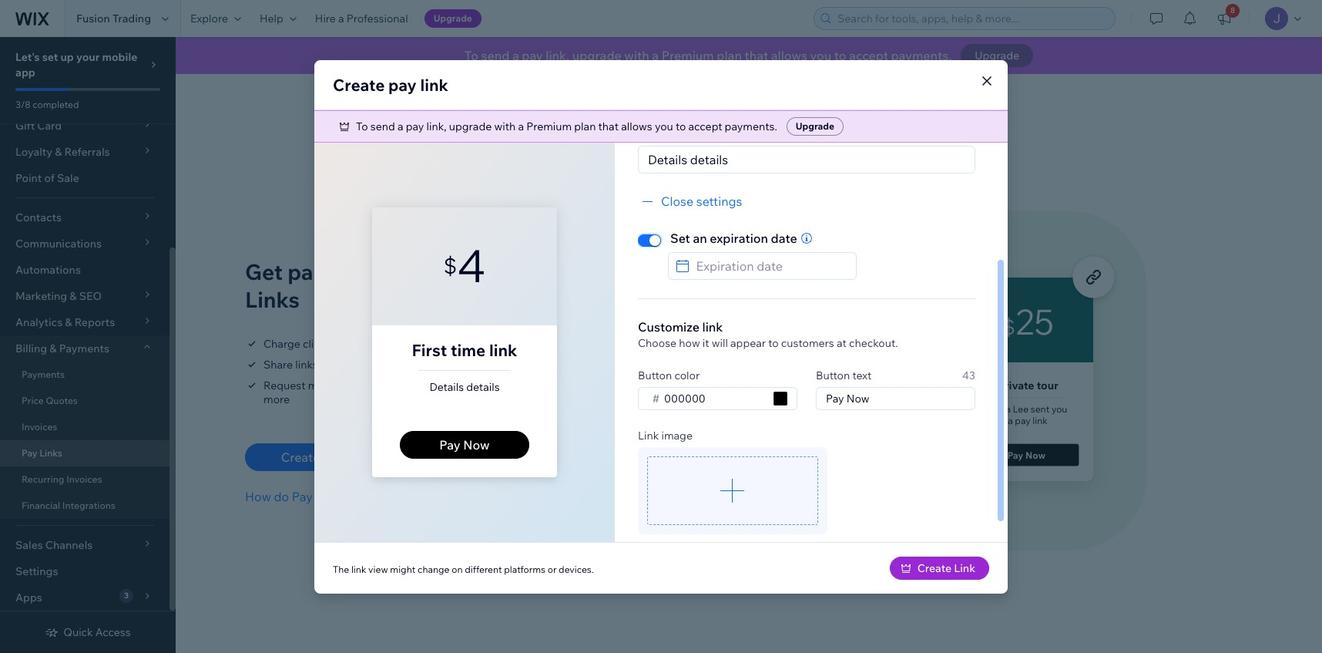 Task type: describe. For each thing, give the bounding box(es) containing it.
with inside get paid instantly with pay links
[[434, 258, 478, 285]]

Button color field
[[660, 387, 769, 409]]

image
[[662, 428, 693, 442]]

platforms
[[504, 563, 546, 575]]

Add more details about the payment field
[[644, 146, 971, 172]]

quick access
[[63, 625, 131, 639]]

billing & payments button
[[0, 335, 170, 362]]

button for button color
[[638, 368, 672, 382]]

0 horizontal spatial create
[[281, 449, 320, 465]]

services,
[[437, 379, 481, 392]]

Button text field
[[822, 387, 971, 409]]

billing
[[15, 342, 47, 355]]

set an expiration date
[[671, 230, 798, 246]]

pay right do
[[292, 489, 313, 504]]

2 vertical spatial links
[[316, 489, 345, 504]]

2 horizontal spatial you
[[811, 48, 832, 63]]

0 horizontal spatial accept
[[689, 119, 723, 133]]

#
[[653, 391, 660, 405]]

payments link
[[0, 362, 170, 388]]

how do pay links work? link
[[245, 487, 383, 506]]

a inside hire a professional link
[[338, 12, 344, 25]]

1 horizontal spatial or
[[416, 358, 427, 372]]

once
[[338, 337, 363, 351]]

2 horizontal spatial or
[[548, 563, 557, 575]]

social,
[[336, 358, 367, 372]]

0 vertical spatial send
[[481, 48, 510, 63]]

quick
[[63, 625, 93, 639]]

1 vertical spatial send
[[371, 119, 395, 133]]

want
[[492, 358, 516, 372]]

upgrade for bottommost upgrade button
[[796, 120, 835, 131]]

1 horizontal spatial create
[[333, 74, 385, 94]]

the
[[333, 563, 349, 575]]

now
[[464, 437, 490, 452]]

1 vertical spatial to
[[356, 119, 368, 133]]

clients
[[303, 337, 336, 351]]

0 vertical spatial create link
[[281, 449, 347, 465]]

might
[[390, 563, 416, 575]]

it
[[703, 336, 710, 350]]

0 horizontal spatial upgrade button
[[425, 9, 482, 28]]

automations
[[15, 263, 81, 277]]

1 vertical spatial plan
[[575, 119, 596, 133]]

set
[[42, 50, 58, 64]]

details
[[467, 380, 500, 394]]

multiple
[[378, 337, 420, 351]]

any
[[429, 358, 447, 372]]

for
[[345, 379, 359, 392]]

0 vertical spatial to
[[465, 48, 479, 63]]

expiration
[[710, 230, 769, 246]]

help
[[260, 12, 284, 25]]

fusion
[[76, 12, 110, 25]]

settings link
[[0, 558, 170, 584]]

invoices link
[[0, 414, 170, 440]]

&
[[50, 342, 57, 355]]

price quotes
[[22, 395, 78, 406]]

1 vertical spatial that
[[599, 119, 619, 133]]

0 vertical spatial payments.
[[892, 48, 952, 63]]

professional
[[347, 12, 408, 25]]

1 vertical spatial payments
[[22, 369, 65, 380]]

2 vertical spatial upgrade button
[[787, 117, 844, 135]]

1 vertical spatial pay
[[389, 74, 417, 94]]

Set an expiration date field
[[692, 252, 852, 279]]

button text
[[816, 368, 872, 382]]

settings
[[15, 564, 58, 578]]

1 vertical spatial on
[[452, 563, 463, 575]]

charge clients once or multiple times share links on social, via email or any way you want request money for your products, services, events and more
[[264, 337, 538, 406]]

0 horizontal spatial upgrade
[[449, 119, 492, 133]]

get
[[245, 258, 283, 285]]

close settings button
[[638, 192, 743, 210]]

request
[[264, 379, 306, 392]]

way
[[449, 358, 469, 372]]

share
[[264, 358, 293, 372]]

1 vertical spatial create link button
[[890, 556, 990, 579]]

customers
[[782, 336, 835, 350]]

$
[[444, 252, 457, 279]]

text
[[853, 368, 872, 382]]

1 horizontal spatial premium
[[662, 48, 714, 63]]

0 vertical spatial or
[[365, 337, 376, 351]]

choose
[[638, 336, 677, 350]]

first
[[412, 340, 447, 360]]

more
[[264, 392, 290, 406]]

recurring invoices link
[[0, 466, 170, 493]]

set
[[671, 230, 691, 246]]

instantly
[[338, 258, 429, 285]]

0 horizontal spatial to
[[676, 119, 686, 133]]

upgrade for right upgrade button
[[975, 49, 1020, 62]]

fusion trading
[[76, 12, 151, 25]]

sidebar element
[[0, 0, 176, 653]]

payments inside popup button
[[59, 342, 109, 355]]

times
[[422, 337, 450, 351]]

$ 4
[[444, 237, 486, 294]]

time
[[451, 340, 486, 360]]

0 vertical spatial plan
[[717, 48, 742, 63]]

money
[[308, 379, 343, 392]]

point
[[15, 171, 42, 185]]

email
[[386, 358, 414, 372]]

1 horizontal spatial invoices
[[66, 473, 102, 485]]

pay inside sidebar element
[[22, 447, 37, 459]]

do
[[274, 489, 289, 504]]

customize link choose how it will appear to customers at checkout.
[[638, 319, 899, 350]]

1 vertical spatial payments.
[[725, 119, 778, 133]]

1 horizontal spatial with
[[495, 119, 516, 133]]

1 vertical spatial to send a pay link, upgrade with a premium plan that allows you to accept payments.
[[356, 119, 778, 133]]

2 vertical spatial link
[[955, 561, 976, 575]]

3/8 completed
[[15, 99, 79, 110]]

help button
[[251, 0, 306, 37]]

0 vertical spatial pay
[[522, 48, 543, 63]]

charge
[[264, 337, 300, 351]]

and
[[519, 379, 538, 392]]

how do pay links work?
[[245, 489, 383, 504]]

8 button
[[1208, 0, 1242, 37]]

2 vertical spatial pay
[[406, 119, 424, 133]]

financial integrations link
[[0, 493, 170, 519]]

view
[[369, 563, 388, 575]]

link inside 'customize link choose how it will appear to customers at checkout.'
[[703, 319, 723, 334]]

let's set up your mobile app
[[15, 50, 138, 79]]

different
[[465, 563, 502, 575]]

1 horizontal spatial accept
[[850, 48, 889, 63]]

2 horizontal spatial upgrade button
[[962, 44, 1034, 67]]

2 horizontal spatial to
[[835, 48, 847, 63]]

3/8
[[15, 99, 31, 110]]



Task type: locate. For each thing, give the bounding box(es) containing it.
upgrade button right professional at the left of page
[[425, 9, 482, 28]]

payments. up add more details about the payment field
[[725, 119, 778, 133]]

1 vertical spatial create
[[281, 449, 320, 465]]

1 vertical spatial you
[[655, 119, 674, 133]]

0 horizontal spatial link
[[323, 449, 347, 465]]

automations link
[[0, 257, 170, 283]]

pay links
[[22, 447, 62, 459]]

your right for
[[362, 379, 384, 392]]

will
[[712, 336, 728, 350]]

8
[[1231, 5, 1236, 15]]

of
[[44, 171, 55, 185]]

1 horizontal spatial you
[[655, 119, 674, 133]]

close
[[661, 193, 694, 209]]

1 button from the left
[[638, 368, 672, 382]]

trading
[[113, 12, 151, 25]]

0 horizontal spatial on
[[321, 358, 333, 372]]

1 horizontal spatial create link
[[918, 561, 976, 575]]

0 vertical spatial link,
[[546, 48, 570, 63]]

create
[[333, 74, 385, 94], [281, 449, 320, 465], [918, 561, 952, 575]]

1 horizontal spatial upgrade button
[[787, 117, 844, 135]]

button
[[638, 368, 672, 382], [816, 368, 851, 382]]

premium
[[662, 48, 714, 63], [527, 119, 572, 133]]

hire a professional link
[[306, 0, 418, 37]]

0 horizontal spatial upgrade
[[434, 12, 472, 24]]

links up recurring
[[39, 447, 62, 459]]

your inside the charge clients once or multiple times share links on social, via email or any way you want request money for your products, services, events and more
[[362, 379, 384, 392]]

payments. down search for tools, apps, help & more... field
[[892, 48, 952, 63]]

2 vertical spatial with
[[434, 258, 478, 285]]

links left work?
[[316, 489, 345, 504]]

Search for tools, apps, help & more... field
[[833, 8, 1111, 29]]

payments.
[[892, 48, 952, 63], [725, 119, 778, 133]]

the link view might change on different platforms or devices.
[[333, 563, 594, 575]]

1 horizontal spatial link
[[638, 428, 659, 442]]

mobile
[[102, 50, 138, 64]]

via
[[370, 358, 384, 372]]

allows
[[772, 48, 808, 63], [622, 119, 653, 133]]

explore
[[190, 12, 228, 25]]

point of sale
[[15, 171, 79, 185]]

to send a pay link, upgrade with a premium plan that allows you to accept payments.
[[465, 48, 952, 63], [356, 119, 778, 133]]

0 horizontal spatial premium
[[527, 119, 572, 133]]

1 horizontal spatial links
[[245, 286, 300, 313]]

on right change
[[452, 563, 463, 575]]

upgrade for the leftmost upgrade button
[[434, 12, 472, 24]]

pay now
[[440, 437, 490, 452]]

0 horizontal spatial link,
[[427, 119, 447, 133]]

upgrade button down search for tools, apps, help & more... field
[[962, 44, 1034, 67]]

pay inside get paid instantly with pay links
[[483, 258, 521, 285]]

payments up payments link
[[59, 342, 109, 355]]

1 vertical spatial links
[[39, 447, 62, 459]]

how
[[679, 336, 701, 350]]

customize
[[638, 319, 700, 334]]

0 horizontal spatial to
[[356, 119, 368, 133]]

devices.
[[559, 563, 594, 575]]

1 horizontal spatial plan
[[717, 48, 742, 63]]

1 horizontal spatial button
[[816, 368, 851, 382]]

links inside get paid instantly with pay links
[[245, 286, 300, 313]]

upgrade
[[434, 12, 472, 24], [975, 49, 1020, 62], [796, 120, 835, 131]]

with
[[625, 48, 650, 63], [495, 119, 516, 133], [434, 258, 478, 285]]

0 vertical spatial premium
[[662, 48, 714, 63]]

details
[[430, 380, 464, 394]]

details details
[[430, 380, 500, 394]]

button up #
[[638, 368, 672, 382]]

on right links
[[321, 358, 333, 372]]

43
[[963, 368, 976, 382]]

access
[[95, 625, 131, 639]]

financial integrations
[[22, 500, 116, 511]]

0 horizontal spatial send
[[371, 119, 395, 133]]

0 vertical spatial upgrade button
[[425, 9, 482, 28]]

2 vertical spatial create
[[918, 561, 952, 575]]

2 horizontal spatial with
[[625, 48, 650, 63]]

send
[[481, 48, 510, 63], [371, 119, 395, 133]]

quick access button
[[45, 625, 131, 639]]

checkout.
[[850, 336, 899, 350]]

1 vertical spatial link,
[[427, 119, 447, 133]]

button color
[[638, 368, 700, 382]]

billing & payments
[[15, 342, 109, 355]]

change
[[418, 563, 450, 575]]

1 horizontal spatial allows
[[772, 48, 808, 63]]

color
[[675, 368, 700, 382]]

hire a professional
[[315, 12, 408, 25]]

2 vertical spatial to
[[769, 336, 779, 350]]

link image
[[638, 428, 693, 442]]

to inside 'customize link choose how it will appear to customers at checkout.'
[[769, 336, 779, 350]]

pay
[[522, 48, 543, 63], [389, 74, 417, 94], [406, 119, 424, 133]]

button left 'text'
[[816, 368, 851, 382]]

pay inside button
[[440, 437, 461, 452]]

1 vertical spatial upgrade
[[449, 119, 492, 133]]

link,
[[546, 48, 570, 63], [427, 119, 447, 133]]

price
[[22, 395, 44, 406]]

1 vertical spatial premium
[[527, 119, 572, 133]]

an
[[693, 230, 708, 246]]

date
[[771, 230, 798, 246]]

hire
[[315, 12, 336, 25]]

button for button text
[[816, 368, 851, 382]]

upgrade down search for tools, apps, help & more... field
[[975, 49, 1020, 62]]

0 horizontal spatial links
[[39, 447, 62, 459]]

to
[[835, 48, 847, 63], [676, 119, 686, 133], [769, 336, 779, 350]]

pay right "$"
[[483, 258, 521, 285]]

1 horizontal spatial that
[[745, 48, 769, 63]]

invoices down pay links link
[[66, 473, 102, 485]]

app
[[15, 66, 35, 79]]

point of sale link
[[0, 165, 170, 191]]

0 vertical spatial create
[[333, 74, 385, 94]]

4
[[457, 237, 486, 294]]

2 vertical spatial or
[[548, 563, 557, 575]]

0 vertical spatial accept
[[850, 48, 889, 63]]

links
[[245, 286, 300, 313], [39, 447, 62, 459], [316, 489, 345, 504]]

0 vertical spatial your
[[76, 50, 100, 64]]

links
[[296, 358, 318, 372]]

1 horizontal spatial to
[[465, 48, 479, 63]]

payments
[[59, 342, 109, 355], [22, 369, 65, 380]]

to
[[465, 48, 479, 63], [356, 119, 368, 133]]

1 horizontal spatial send
[[481, 48, 510, 63]]

0 vertical spatial you
[[811, 48, 832, 63]]

plan
[[717, 48, 742, 63], [575, 119, 596, 133]]

1 vertical spatial link
[[323, 449, 347, 465]]

2 vertical spatial upgrade
[[796, 120, 835, 131]]

1 horizontal spatial upgrade
[[573, 48, 622, 63]]

0 vertical spatial to send a pay link, upgrade with a premium plan that allows you to accept payments.
[[465, 48, 952, 63]]

get paid instantly with pay links
[[245, 258, 521, 313]]

0 vertical spatial payments
[[59, 342, 109, 355]]

0 vertical spatial upgrade
[[434, 12, 472, 24]]

1 horizontal spatial to
[[769, 336, 779, 350]]

1 horizontal spatial upgrade
[[796, 120, 835, 131]]

work?
[[348, 489, 383, 504]]

1 vertical spatial upgrade button
[[962, 44, 1034, 67]]

0 vertical spatial with
[[625, 48, 650, 63]]

1 horizontal spatial payments.
[[892, 48, 952, 63]]

2 horizontal spatial links
[[316, 489, 345, 504]]

0 horizontal spatial your
[[76, 50, 100, 64]]

your right the up
[[76, 50, 100, 64]]

links inside sidebar element
[[39, 447, 62, 459]]

upgrade button
[[425, 9, 482, 28], [962, 44, 1034, 67], [787, 117, 844, 135]]

0 horizontal spatial payments.
[[725, 119, 778, 133]]

or right once at the left
[[365, 337, 376, 351]]

that
[[745, 48, 769, 63], [599, 119, 619, 133]]

pay left the now
[[440, 437, 461, 452]]

pay up recurring
[[22, 447, 37, 459]]

0 vertical spatial that
[[745, 48, 769, 63]]

1 vertical spatial allows
[[622, 119, 653, 133]]

or left devices.
[[548, 563, 557, 575]]

1 horizontal spatial your
[[362, 379, 384, 392]]

price quotes link
[[0, 388, 170, 414]]

create pay link
[[333, 74, 449, 94]]

2 vertical spatial you
[[471, 358, 490, 372]]

close settings
[[661, 193, 743, 209]]

0 vertical spatial on
[[321, 358, 333, 372]]

financial
[[22, 500, 60, 511]]

you inside the charge clients once or multiple times share links on social, via email or any way you want request money for your products, services, events and more
[[471, 358, 490, 372]]

0 horizontal spatial invoices
[[22, 421, 57, 433]]

on inside the charge clients once or multiple times share links on social, via email or any way you want request money for your products, services, events and more
[[321, 358, 333, 372]]

upgrade up add more details about the payment field
[[796, 120, 835, 131]]

on
[[321, 358, 333, 372], [452, 563, 463, 575]]

products,
[[386, 379, 434, 392]]

settings
[[697, 193, 743, 209]]

or left any
[[416, 358, 427, 372]]

1 horizontal spatial create link button
[[890, 556, 990, 579]]

0 horizontal spatial plan
[[575, 119, 596, 133]]

2 button from the left
[[816, 368, 851, 382]]

you
[[811, 48, 832, 63], [655, 119, 674, 133], [471, 358, 490, 372]]

0 vertical spatial upgrade
[[573, 48, 622, 63]]

recurring invoices
[[22, 473, 102, 485]]

invoices up pay links on the bottom
[[22, 421, 57, 433]]

0 vertical spatial invoices
[[22, 421, 57, 433]]

1 vertical spatial upgrade
[[975, 49, 1020, 62]]

1 horizontal spatial on
[[452, 563, 463, 575]]

2 horizontal spatial link
[[955, 561, 976, 575]]

recurring
[[22, 473, 64, 485]]

quotes
[[46, 395, 78, 406]]

upgrade right professional at the left of page
[[434, 12, 472, 24]]

your inside let's set up your mobile app
[[76, 50, 100, 64]]

upgrade button up add more details about the payment field
[[787, 117, 844, 135]]

invoices
[[22, 421, 57, 433], [66, 473, 102, 485]]

links down 'get'
[[245, 286, 300, 313]]

link
[[638, 428, 659, 442], [323, 449, 347, 465], [955, 561, 976, 575]]

0 horizontal spatial create link button
[[245, 443, 383, 471]]

0 vertical spatial create link button
[[245, 443, 383, 471]]

0 horizontal spatial that
[[599, 119, 619, 133]]

1 vertical spatial to
[[676, 119, 686, 133]]

0 horizontal spatial with
[[434, 258, 478, 285]]

0 vertical spatial link
[[638, 428, 659, 442]]

1 vertical spatial or
[[416, 358, 427, 372]]

integrations
[[62, 500, 116, 511]]

payments up price quotes
[[22, 369, 65, 380]]

2 horizontal spatial create
[[918, 561, 952, 575]]

1 vertical spatial with
[[495, 119, 516, 133]]

first time link
[[412, 340, 518, 360]]

1 horizontal spatial link,
[[546, 48, 570, 63]]



Task type: vqa. For each thing, say whether or not it's contained in the screenshot.
first name
no



